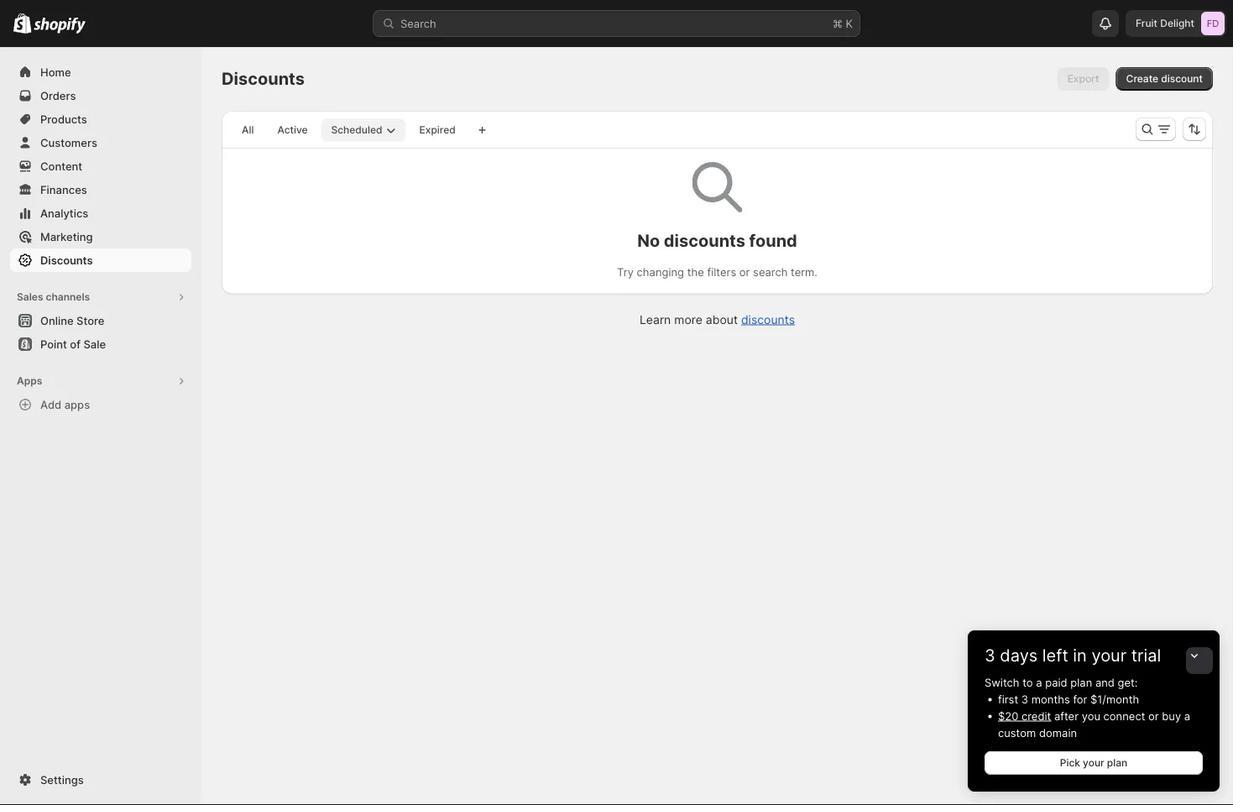 Task type: vqa. For each thing, say whether or not it's contained in the screenshot.
Marketing link
yes



Task type: describe. For each thing, give the bounding box(es) containing it.
3 days left in your trial
[[985, 645, 1161, 666]]

discounts link
[[741, 312, 795, 327]]

days
[[1000, 645, 1038, 666]]

discount
[[1161, 73, 1203, 85]]

create discount
[[1126, 73, 1203, 85]]

point of sale link
[[10, 332, 191, 356]]

pick your plan link
[[985, 751, 1203, 775]]

paid
[[1045, 676, 1068, 689]]

active
[[277, 124, 308, 136]]

found
[[749, 230, 797, 251]]

0 vertical spatial a
[[1036, 676, 1042, 689]]

tab list containing all
[[228, 118, 469, 142]]

after
[[1054, 709, 1079, 722]]

in
[[1073, 645, 1087, 666]]

a inside after you connect or buy a custom domain
[[1184, 709, 1190, 722]]

3 inside dropdown button
[[985, 645, 995, 666]]

expired
[[419, 124, 456, 136]]

or inside after you connect or buy a custom domain
[[1148, 709, 1159, 722]]

1 horizontal spatial discounts
[[222, 68, 305, 89]]

online store button
[[0, 309, 201, 332]]

all
[[242, 124, 254, 136]]

filters
[[707, 266, 736, 279]]

⌘
[[833, 17, 843, 30]]

$1/month
[[1091, 693, 1139, 706]]

home link
[[10, 60, 191, 84]]

online
[[40, 314, 74, 327]]

settings
[[40, 773, 84, 786]]

try
[[617, 266, 634, 279]]

online store
[[40, 314, 104, 327]]

marketing link
[[10, 225, 191, 248]]

no discounts found
[[637, 230, 797, 251]]

switch to a paid plan and get:
[[985, 676, 1138, 689]]

customers link
[[10, 131, 191, 154]]

no
[[637, 230, 660, 251]]

apps
[[64, 398, 90, 411]]

k
[[846, 17, 853, 30]]

sale
[[83, 337, 106, 350]]

$20 credit link
[[998, 709, 1051, 722]]

0 vertical spatial discounts
[[664, 230, 745, 251]]

content
[[40, 159, 82, 173]]

orders
[[40, 89, 76, 102]]

1 horizontal spatial plan
[[1107, 757, 1128, 769]]

1 vertical spatial discounts
[[741, 312, 795, 327]]

create
[[1126, 73, 1159, 85]]

learn
[[640, 312, 671, 327]]

fruit delight
[[1136, 17, 1195, 29]]

discounts inside discounts link
[[40, 254, 93, 267]]

apps button
[[10, 369, 191, 393]]

$20
[[998, 709, 1019, 722]]

point of sale
[[40, 337, 106, 350]]

add
[[40, 398, 61, 411]]

products link
[[10, 107, 191, 131]]

sales channels button
[[10, 285, 191, 309]]

point of sale button
[[0, 332, 201, 356]]

connect
[[1104, 709, 1145, 722]]

the
[[687, 266, 704, 279]]

left
[[1043, 645, 1068, 666]]

first 3 months for $1/month
[[998, 693, 1139, 706]]

expired link
[[409, 118, 466, 142]]

0 horizontal spatial or
[[739, 266, 750, 279]]

empty search results image
[[692, 162, 743, 212]]

create discount button
[[1116, 67, 1213, 91]]

pick
[[1060, 757, 1080, 769]]

of
[[70, 337, 81, 350]]

online store link
[[10, 309, 191, 332]]

trial
[[1131, 645, 1161, 666]]

search
[[400, 17, 436, 30]]

3 inside 'element'
[[1021, 693, 1028, 706]]

first
[[998, 693, 1018, 706]]

to
[[1023, 676, 1033, 689]]



Task type: locate. For each thing, give the bounding box(es) containing it.
$20 credit
[[998, 709, 1051, 722]]

a right buy
[[1184, 709, 1190, 722]]

discounts
[[664, 230, 745, 251], [741, 312, 795, 327]]

0 vertical spatial 3
[[985, 645, 995, 666]]

fruit delight image
[[1201, 12, 1225, 35]]

plan down after you connect or buy a custom domain
[[1107, 757, 1128, 769]]

marketing
[[40, 230, 93, 243]]

1 vertical spatial discounts
[[40, 254, 93, 267]]

1 vertical spatial 3
[[1021, 693, 1028, 706]]

store
[[76, 314, 104, 327]]

0 horizontal spatial 3
[[985, 645, 995, 666]]

scheduled button
[[321, 118, 406, 142]]

or left buy
[[1148, 709, 1159, 722]]

custom
[[998, 726, 1036, 739]]

search
[[753, 266, 788, 279]]

3 days left in your trial button
[[968, 630, 1220, 666]]

1 horizontal spatial a
[[1184, 709, 1190, 722]]

a right to
[[1036, 676, 1042, 689]]

finances
[[40, 183, 87, 196]]

for
[[1073, 693, 1087, 706]]

switch
[[985, 676, 1020, 689]]

scheduled
[[331, 124, 382, 136]]

sales
[[17, 291, 43, 303]]

or
[[739, 266, 750, 279], [1148, 709, 1159, 722]]

⌘ k
[[833, 17, 853, 30]]

plan up for
[[1071, 676, 1092, 689]]

learn more about discounts
[[640, 312, 795, 327]]

months
[[1031, 693, 1070, 706]]

shopify image
[[13, 13, 31, 33]]

credit
[[1022, 709, 1051, 722]]

point
[[40, 337, 67, 350]]

0 vertical spatial or
[[739, 266, 750, 279]]

orders link
[[10, 84, 191, 107]]

1 horizontal spatial 3
[[1021, 693, 1028, 706]]

a
[[1036, 676, 1042, 689], [1184, 709, 1190, 722]]

discounts down marketing
[[40, 254, 93, 267]]

0 horizontal spatial a
[[1036, 676, 1042, 689]]

home
[[40, 65, 71, 78]]

content link
[[10, 154, 191, 178]]

or right filters on the right of page
[[739, 266, 750, 279]]

discounts up all
[[222, 68, 305, 89]]

get:
[[1118, 676, 1138, 689]]

your inside dropdown button
[[1092, 645, 1127, 666]]

channels
[[46, 291, 90, 303]]

0 vertical spatial plan
[[1071, 676, 1092, 689]]

you
[[1082, 709, 1101, 722]]

1 vertical spatial or
[[1148, 709, 1159, 722]]

discounts right about
[[741, 312, 795, 327]]

pick your plan
[[1060, 757, 1128, 769]]

all link
[[232, 118, 264, 142]]

settings link
[[10, 768, 191, 792]]

3
[[985, 645, 995, 666], [1021, 693, 1028, 706]]

more
[[674, 312, 703, 327]]

1 vertical spatial your
[[1083, 757, 1104, 769]]

fruit
[[1136, 17, 1158, 29]]

products
[[40, 112, 87, 126]]

discounts
[[222, 68, 305, 89], [40, 254, 93, 267]]

try changing the filters or search term.
[[617, 266, 818, 279]]

discounts link
[[10, 248, 191, 272]]

3 left days
[[985, 645, 995, 666]]

0 vertical spatial your
[[1092, 645, 1127, 666]]

export
[[1067, 73, 1099, 85]]

shopify image
[[34, 17, 86, 34]]

and
[[1095, 676, 1115, 689]]

plan
[[1071, 676, 1092, 689], [1107, 757, 1128, 769]]

active link
[[267, 118, 318, 142]]

1 horizontal spatial or
[[1148, 709, 1159, 722]]

about
[[706, 312, 738, 327]]

after you connect or buy a custom domain
[[998, 709, 1190, 739]]

add apps
[[40, 398, 90, 411]]

3 right first on the bottom of the page
[[1021, 693, 1028, 706]]

finances link
[[10, 178, 191, 201]]

0 vertical spatial discounts
[[222, 68, 305, 89]]

tab list
[[228, 118, 469, 142]]

your up the and
[[1092, 645, 1127, 666]]

your inside 'element'
[[1083, 757, 1104, 769]]

analytics
[[40, 207, 88, 220]]

your right pick
[[1083, 757, 1104, 769]]

analytics link
[[10, 201, 191, 225]]

export button
[[1057, 67, 1109, 91]]

discounts up the in the top right of the page
[[664, 230, 745, 251]]

domain
[[1039, 726, 1077, 739]]

1 vertical spatial plan
[[1107, 757, 1128, 769]]

your
[[1092, 645, 1127, 666], [1083, 757, 1104, 769]]

add apps button
[[10, 393, 191, 416]]

3 days left in your trial element
[[968, 674, 1220, 792]]

changing
[[637, 266, 684, 279]]

sales channels
[[17, 291, 90, 303]]

0 horizontal spatial plan
[[1071, 676, 1092, 689]]

term.
[[791, 266, 818, 279]]

apps
[[17, 375, 42, 387]]

delight
[[1160, 17, 1195, 29]]

buy
[[1162, 709, 1181, 722]]

1 vertical spatial a
[[1184, 709, 1190, 722]]

0 horizontal spatial discounts
[[40, 254, 93, 267]]



